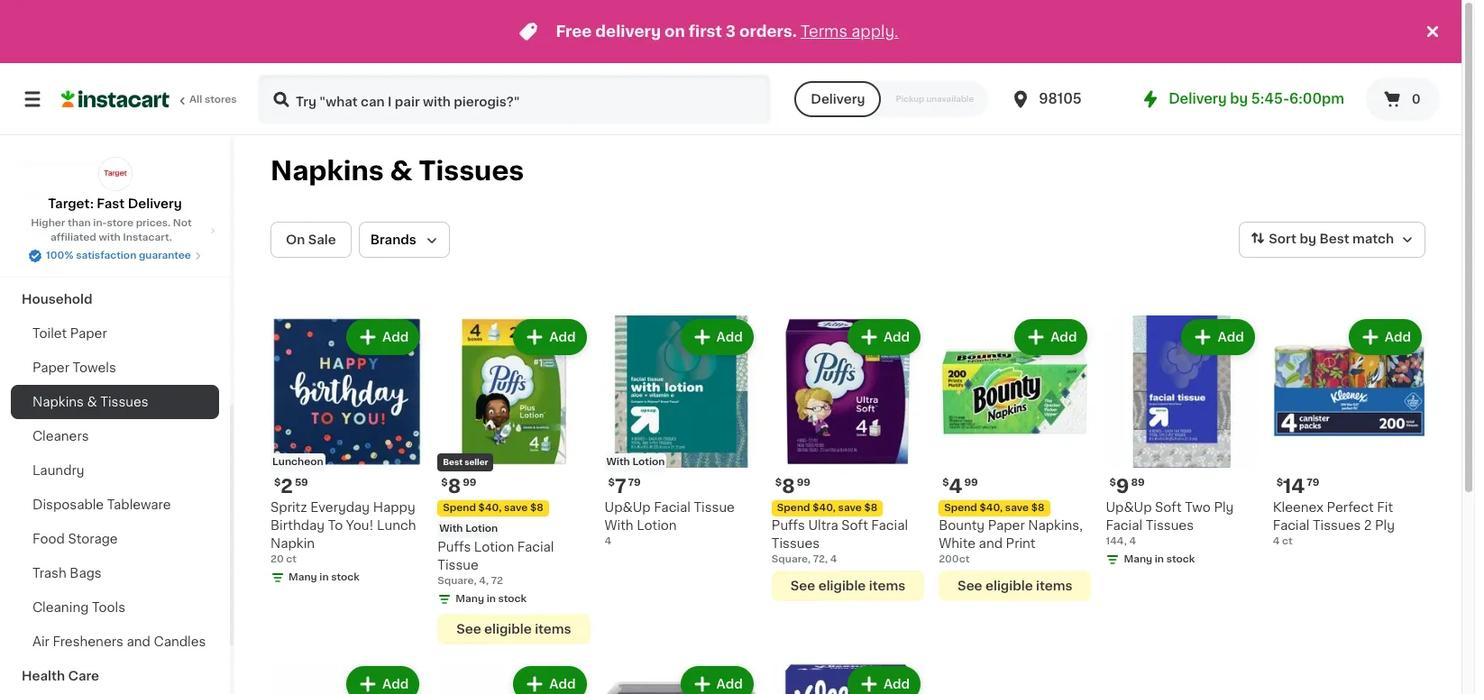 Task type: locate. For each thing, give the bounding box(es) containing it.
2 spend $40, save $8 from the left
[[944, 503, 1045, 513]]

0 vertical spatial with lotion
[[606, 457, 665, 467]]

4 down $ 7 79
[[605, 537, 612, 547]]

with down 7
[[605, 520, 634, 532]]

1 horizontal spatial and
[[979, 538, 1003, 550]]

best match
[[1320, 233, 1394, 245]]

delivery for delivery by 5:45-6:00pm
[[1169, 92, 1227, 106]]

toilet
[[32, 327, 67, 340]]

and left print
[[979, 538, 1003, 550]]

eligible down print
[[986, 580, 1033, 593]]

best left 'seller'
[[443, 458, 463, 466]]

tissues inside puffs ultra soft facial tissues square, 72, 4
[[772, 538, 820, 550]]

2 horizontal spatial delivery
[[1169, 92, 1227, 106]]

1 $ 8 99 from the left
[[441, 477, 477, 496]]

up&up inside up&up facial tissue with lotion 4
[[605, 502, 651, 514]]

79 right 7
[[628, 478, 641, 488]]

0 vertical spatial and
[[979, 538, 1003, 550]]

eligible down 72
[[484, 623, 532, 636]]

2 horizontal spatial stock
[[1167, 555, 1195, 565]]

save up puffs lotion facial tissue square, 4, 72
[[504, 503, 528, 513]]

1 horizontal spatial tissue
[[694, 502, 735, 514]]

ct inside spritz everyday happy birthday to you! lunch napkin 20 ct
[[286, 555, 297, 565]]

best left "match"
[[1320, 233, 1350, 245]]

79 inside $ 14 79
[[1307, 478, 1320, 488]]

first
[[689, 24, 722, 39]]

soft right ultra
[[842, 520, 868, 532]]

0
[[1412, 93, 1421, 106]]

1 horizontal spatial 99
[[797, 478, 811, 488]]

1 8 from the left
[[448, 477, 461, 496]]

tissues down paper towels link
[[100, 396, 149, 409]]

cleaning tools
[[32, 601, 125, 614]]

sports drinks
[[22, 225, 110, 237]]

in down spritz everyday happy birthday to you! lunch napkin 20 ct
[[320, 573, 329, 583]]

pantry link
[[11, 248, 219, 282]]

0 horizontal spatial many in stock
[[289, 573, 360, 583]]

4 inside up&up soft two ply facial tissues 144, 4
[[1129, 537, 1136, 547]]

tools
[[92, 601, 125, 614]]

in for 9
[[1155, 555, 1164, 565]]

0 horizontal spatial delivery
[[128, 197, 182, 210]]

tissues down the search field
[[419, 158, 524, 184]]

0 horizontal spatial 99
[[463, 478, 477, 488]]

2 horizontal spatial items
[[1036, 580, 1073, 593]]

0 horizontal spatial $8
[[530, 503, 544, 513]]

1 vertical spatial best
[[443, 458, 463, 466]]

89
[[1131, 478, 1145, 488]]

napkins up cleaners
[[32, 396, 84, 409]]

spritz everyday happy birthday to you! lunch napkin 20 ct
[[271, 502, 416, 565]]

4 down kleenex
[[1273, 537, 1280, 547]]

2 8 from the left
[[782, 477, 795, 496]]

2 save from the left
[[1005, 503, 1029, 513]]

instacart.
[[123, 233, 172, 243]]

you!
[[346, 520, 374, 532]]

ct right '20'
[[286, 555, 297, 565]]

1 save from the left
[[504, 503, 528, 513]]

$ up bounty
[[942, 478, 949, 488]]

3 spend $40, save $8 from the left
[[777, 503, 878, 513]]

99 up ultra
[[797, 478, 811, 488]]

$40, up bounty
[[980, 503, 1003, 513]]

1 vertical spatial ply
[[1375, 520, 1395, 532]]

best for best seller
[[443, 458, 463, 466]]

tissues down perfect
[[1313, 520, 1361, 532]]

by inside field
[[1300, 233, 1317, 245]]

0 vertical spatial puffs
[[772, 520, 805, 532]]

save inside the product group
[[1005, 503, 1029, 513]]

$40, down 'seller'
[[478, 503, 502, 513]]

4 inside puffs ultra soft facial tissues square, 72, 4
[[830, 555, 837, 565]]

0 horizontal spatial puffs
[[438, 541, 471, 554]]

0 horizontal spatial in
[[320, 573, 329, 583]]

& inside coffee & tea link
[[70, 190, 80, 203]]

1 vertical spatial paper
[[32, 362, 69, 374]]

add button
[[348, 321, 418, 353], [515, 321, 585, 353], [682, 321, 752, 353], [849, 321, 919, 353], [1016, 321, 1086, 353], [1184, 321, 1253, 353], [1351, 321, 1420, 353], [348, 668, 418, 694], [515, 668, 585, 694], [682, 668, 752, 694], [849, 668, 919, 694]]

delivery
[[595, 24, 661, 39]]

0 horizontal spatial 8
[[448, 477, 461, 496]]

spend $40, save $8 up bounty
[[944, 503, 1045, 513]]

delivery inside button
[[811, 93, 865, 106]]

1 horizontal spatial 8
[[782, 477, 795, 496]]

4 right 144,
[[1129, 537, 1136, 547]]

0 vertical spatial ply
[[1214, 502, 1234, 514]]

1 $40, from the left
[[478, 503, 502, 513]]

2 horizontal spatial $40,
[[980, 503, 1003, 513]]

laundry link
[[11, 454, 219, 488]]

$ 8 99 down best seller
[[441, 477, 477, 496]]

ct inside kleenex perfect fit facial tissues 2 ply 4 ct
[[1282, 537, 1293, 547]]

$ up puffs ultra soft facial tissues square, 72, 4
[[775, 478, 782, 488]]

with
[[606, 457, 630, 467], [605, 520, 634, 532], [439, 524, 463, 534]]

2
[[281, 477, 293, 496], [1364, 520, 1372, 532]]

many for 2
[[289, 573, 317, 583]]

free delivery on first 3 orders. terms apply.
[[556, 24, 899, 39]]

1 horizontal spatial 79
[[1307, 478, 1320, 488]]

tissue inside puffs lotion facial tissue square, 4, 72
[[438, 559, 479, 572]]

1 horizontal spatial $8
[[864, 503, 878, 513]]

and
[[979, 538, 1003, 550], [127, 636, 150, 648]]

$40,
[[478, 503, 502, 513], [980, 503, 1003, 513], [813, 503, 836, 513]]

save up ultra
[[838, 503, 862, 513]]

1 horizontal spatial many
[[456, 595, 484, 604]]

terms apply. link
[[801, 24, 899, 39]]

0 horizontal spatial ply
[[1214, 502, 1234, 514]]

guarantee
[[139, 251, 191, 261]]

up&up down $ 7 79
[[605, 502, 651, 514]]

$8 for bounty paper napkins, white and print
[[1031, 503, 1045, 513]]

1 horizontal spatial square,
[[772, 555, 811, 565]]

stores
[[205, 95, 237, 105]]

100%
[[46, 251, 73, 261]]

1 horizontal spatial best
[[1320, 233, 1350, 245]]

many down 4, at bottom
[[456, 595, 484, 604]]

2 horizontal spatial see eligible items button
[[939, 571, 1092, 602]]

0 vertical spatial ct
[[1282, 537, 1293, 547]]

8 for puffs lotion facial tissue
[[448, 477, 461, 496]]

1 horizontal spatial save
[[838, 503, 862, 513]]

two
[[1185, 502, 1211, 514]]

best inside field
[[1320, 233, 1350, 245]]

product group
[[271, 316, 423, 589], [438, 316, 590, 645], [605, 316, 757, 549], [772, 316, 924, 602], [939, 316, 1092, 602], [1106, 316, 1259, 571], [1273, 316, 1426, 549], [271, 663, 423, 694], [438, 663, 590, 694], [605, 663, 757, 694], [772, 663, 924, 694]]

see eligible items button down print
[[939, 571, 1092, 602]]

3 $40, from the left
[[813, 503, 836, 513]]

many in stock down 72
[[456, 595, 527, 604]]

2 vertical spatial stock
[[498, 595, 527, 604]]

see eligible items inside the product group
[[958, 580, 1073, 593]]

& inside napkins & tissues link
[[87, 396, 97, 409]]

0 vertical spatial stock
[[1167, 555, 1195, 565]]

see down 200ct
[[958, 580, 983, 593]]

1 vertical spatial and
[[127, 636, 150, 648]]

candles
[[154, 636, 206, 648]]

2 horizontal spatial spend $40, save $8
[[944, 503, 1045, 513]]

items inside the product group
[[1036, 580, 1073, 593]]

None search field
[[258, 74, 771, 124]]

see eligible items down print
[[958, 580, 1073, 593]]

puffs inside puffs ultra soft facial tissues square, 72, 4
[[772, 520, 805, 532]]

0 vertical spatial by
[[1230, 92, 1248, 106]]

kleenex perfect fit facial tissues 2 ply 4 ct
[[1273, 502, 1395, 547]]

3 $8 from the left
[[864, 503, 878, 513]]

paper up towels
[[70, 327, 107, 340]]

2 spend from the left
[[944, 503, 977, 513]]

see for and
[[958, 580, 983, 593]]

spend for bounty paper napkins, white and print
[[944, 503, 977, 513]]

0 vertical spatial many
[[1124, 555, 1153, 565]]

4 right 72,
[[830, 555, 837, 565]]

perfect
[[1327, 502, 1374, 514]]

eligible down 72,
[[819, 580, 866, 593]]

not
[[173, 218, 192, 228]]

spend $40, save $8 down 'seller'
[[443, 503, 544, 513]]

$ down best seller
[[441, 478, 448, 488]]

4 up bounty
[[949, 477, 963, 496]]

paper for bounty paper napkins, white and print 200ct
[[988, 520, 1025, 532]]

$40, for puffs lotion facial tissue
[[478, 503, 502, 513]]

spend up ultra
[[777, 503, 810, 513]]

spend $40, save $8
[[443, 503, 544, 513], [944, 503, 1045, 513], [777, 503, 878, 513]]

kleenex
[[1273, 502, 1324, 514]]

everyday
[[310, 502, 370, 514]]

1 spend from the left
[[443, 503, 476, 513]]

items down "napkins,"
[[1036, 580, 1073, 593]]

by inside 'link'
[[1230, 92, 1248, 106]]

1 horizontal spatial spend $40, save $8
[[777, 503, 878, 513]]

1 horizontal spatial ct
[[1282, 537, 1293, 547]]

air fresheners and candles link
[[11, 625, 219, 659]]

seller
[[465, 458, 488, 466]]

puffs for lotion
[[438, 541, 471, 554]]

0 horizontal spatial tissue
[[438, 559, 479, 572]]

$8 for puffs lotion facial tissue
[[530, 503, 544, 513]]

1 horizontal spatial ply
[[1375, 520, 1395, 532]]

luncheon
[[272, 457, 323, 467]]

0 horizontal spatial many
[[289, 573, 317, 583]]

& inside soda & water 'link'
[[58, 156, 68, 169]]

toilet paper link
[[11, 317, 219, 351]]

0 vertical spatial many in stock
[[1124, 555, 1195, 565]]

$ 8 99
[[441, 477, 477, 496], [775, 477, 811, 496]]

3 $ from the left
[[608, 478, 615, 488]]

spend $40, save $8 up ultra
[[777, 503, 878, 513]]

many down 144,
[[1124, 555, 1153, 565]]

bounty paper napkins, white and print 200ct
[[939, 520, 1083, 565]]

$ 8 99 for puffs lotion facial tissue
[[441, 477, 477, 496]]

$ up kleenex
[[1277, 478, 1283, 488]]

lotion inside up&up facial tissue with lotion 4
[[637, 520, 677, 532]]

0 vertical spatial square,
[[772, 555, 811, 565]]

air
[[32, 636, 49, 648]]

with inside up&up facial tissue with lotion 4
[[605, 520, 634, 532]]

facial inside puffs lotion facial tissue square, 4, 72
[[517, 541, 554, 554]]

0 horizontal spatial paper
[[32, 362, 69, 374]]

2 $ 8 99 from the left
[[775, 477, 811, 496]]

lotion down $ 7 79
[[637, 520, 677, 532]]

to
[[328, 520, 343, 532]]

$ up up&up facial tissue with lotion 4
[[608, 478, 615, 488]]

1 horizontal spatial napkins
[[271, 158, 384, 184]]

square, left 72,
[[772, 555, 811, 565]]

stock down up&up soft two ply facial tissues 144, 4
[[1167, 555, 1195, 565]]

2 left 59
[[281, 477, 293, 496]]

eligible inside the product group
[[986, 580, 1033, 593]]

by right sort
[[1300, 233, 1317, 245]]

ply
[[1214, 502, 1234, 514], [1375, 520, 1395, 532]]

by for delivery
[[1230, 92, 1248, 106]]

delivery inside 'link'
[[1169, 92, 1227, 106]]

spend up bounty
[[944, 503, 977, 513]]

best seller
[[443, 458, 488, 466]]

79 inside $ 7 79
[[628, 478, 641, 488]]

see eligible items button for square,
[[772, 571, 924, 602]]

0 vertical spatial in
[[1155, 555, 1164, 565]]

2 down perfect
[[1364, 520, 1372, 532]]

disposable tableware
[[32, 499, 171, 511]]

2 horizontal spatial eligible
[[986, 580, 1033, 593]]

0 horizontal spatial 2
[[281, 477, 293, 496]]

and left candles at the bottom of the page
[[127, 636, 150, 648]]

$40, up ultra
[[813, 503, 836, 513]]

items down puffs lotion facial tissue square, 4, 72
[[535, 623, 571, 636]]

paper inside bounty paper napkins, white and print 200ct
[[988, 520, 1025, 532]]

up&up inside up&up soft two ply facial tissues 144, 4
[[1106, 502, 1152, 514]]

than
[[68, 218, 91, 228]]

1 $ from the left
[[274, 478, 281, 488]]

in down 72
[[487, 595, 496, 604]]

sports drinks link
[[11, 214, 219, 248]]

tissue
[[694, 502, 735, 514], [438, 559, 479, 572]]

pantry
[[22, 259, 65, 271]]

delivery down terms apply. link
[[811, 93, 865, 106]]

4 inside kleenex perfect fit facial tissues 2 ply 4 ct
[[1273, 537, 1280, 547]]

delivery by 5:45-6:00pm
[[1169, 92, 1345, 106]]

product group containing 4
[[939, 316, 1092, 602]]

0 horizontal spatial 79
[[628, 478, 641, 488]]

99 up bounty
[[964, 478, 978, 488]]

save for puffs ultra soft facial tissues
[[838, 503, 862, 513]]

$ 4 99
[[942, 477, 978, 496]]

1 horizontal spatial see eligible items button
[[772, 571, 924, 602]]

napkins & tissues down towels
[[32, 396, 149, 409]]

3 save from the left
[[838, 503, 862, 513]]

with lotion up puffs lotion facial tissue square, 4, 72
[[439, 524, 498, 534]]

lotion up $ 7 79
[[633, 457, 665, 467]]

up&up
[[605, 502, 651, 514], [1106, 502, 1152, 514]]

soft left two
[[1155, 502, 1182, 514]]

14
[[1283, 477, 1305, 496]]

facial inside up&up facial tissue with lotion 4
[[654, 502, 691, 514]]

stock down spritz everyday happy birthday to you! lunch napkin 20 ct
[[331, 573, 360, 583]]

product group containing 14
[[1273, 316, 1426, 549]]

satisfaction
[[76, 251, 136, 261]]

paper up print
[[988, 520, 1025, 532]]

4 inside up&up facial tissue with lotion 4
[[605, 537, 612, 547]]

1 horizontal spatial 2
[[1364, 520, 1372, 532]]

1 vertical spatial puffs
[[438, 541, 471, 554]]

1 vertical spatial 2
[[1364, 520, 1372, 532]]

tissues up 72,
[[772, 538, 820, 550]]

0 horizontal spatial napkins & tissues
[[32, 396, 149, 409]]

higher
[[31, 218, 65, 228]]

& for coffee & tea link
[[70, 190, 80, 203]]

items down puffs ultra soft facial tissues square, 72, 4
[[869, 580, 906, 593]]

in down up&up soft two ply facial tissues 144, 4
[[1155, 555, 1164, 565]]

up&up for facial
[[1106, 502, 1152, 514]]

$ inside $ 14 79
[[1277, 478, 1283, 488]]

1 vertical spatial ct
[[286, 555, 297, 565]]

2 $ from the left
[[441, 478, 448, 488]]

ply right two
[[1214, 502, 1234, 514]]

2 horizontal spatial $8
[[1031, 503, 1045, 513]]

4
[[949, 477, 963, 496], [605, 537, 612, 547], [1129, 537, 1136, 547], [1273, 537, 1280, 547], [830, 555, 837, 565]]

see eligible items down 72,
[[791, 580, 906, 593]]

ply down fit at the right bottom of page
[[1375, 520, 1395, 532]]

ply inside kleenex perfect fit facial tissues 2 ply 4 ct
[[1375, 520, 1395, 532]]

0 horizontal spatial square,
[[438, 576, 477, 586]]

items for napkins,
[[1036, 580, 1073, 593]]

delivery button
[[795, 81, 881, 117]]

59
[[295, 478, 308, 488]]

0 horizontal spatial $ 8 99
[[441, 477, 477, 496]]

facial inside kleenex perfect fit facial tissues 2 ply 4 ct
[[1273, 520, 1310, 532]]

7 $ from the left
[[1277, 478, 1283, 488]]

spend inside the product group
[[944, 503, 977, 513]]

with up 7
[[606, 457, 630, 467]]

tissues
[[419, 158, 524, 184], [100, 396, 149, 409], [1146, 520, 1194, 532], [1313, 520, 1361, 532], [772, 538, 820, 550]]

0 vertical spatial tissue
[[694, 502, 735, 514]]

1 vertical spatial square,
[[438, 576, 477, 586]]

lotion up 72
[[474, 541, 514, 554]]

99 inside $ 4 99
[[964, 478, 978, 488]]

$8 up puffs ultra soft facial tissues square, 72, 4
[[864, 503, 878, 513]]

1 horizontal spatial paper
[[70, 327, 107, 340]]

$ 2 59
[[274, 477, 308, 496]]

4 for up&up
[[1129, 537, 1136, 547]]

$
[[274, 478, 281, 488], [441, 478, 448, 488], [608, 478, 615, 488], [942, 478, 949, 488], [1110, 478, 1116, 488], [775, 478, 782, 488], [1277, 478, 1283, 488]]

1 horizontal spatial up&up
[[1106, 502, 1152, 514]]

1 79 from the left
[[628, 478, 641, 488]]

by for sort
[[1300, 233, 1317, 245]]

delivery left the 5:45-
[[1169, 92, 1227, 106]]

tissue inside up&up facial tissue with lotion 4
[[694, 502, 735, 514]]

0 vertical spatial soft
[[1155, 502, 1182, 514]]

by left the 5:45-
[[1230, 92, 1248, 106]]

2 up&up from the left
[[1106, 502, 1152, 514]]

1 99 from the left
[[463, 478, 477, 488]]

ct down kleenex
[[1282, 537, 1293, 547]]

care
[[68, 670, 99, 683]]

0 horizontal spatial save
[[504, 503, 528, 513]]

$ 7 79
[[608, 477, 641, 496]]

tissues down two
[[1146, 520, 1194, 532]]

0 horizontal spatial soft
[[842, 520, 868, 532]]

food
[[32, 533, 65, 546]]

1 $8 from the left
[[530, 503, 544, 513]]

many in stock down up&up soft two ply facial tissues 144, 4
[[1124, 555, 1195, 565]]

$ 14 79
[[1277, 477, 1320, 496]]

delivery by 5:45-6:00pm link
[[1140, 88, 1345, 110]]

1 up&up from the left
[[605, 502, 651, 514]]

ply inside up&up soft two ply facial tissues 144, 4
[[1214, 502, 1234, 514]]

see down 4, at bottom
[[456, 623, 481, 636]]

with lotion up $ 7 79
[[606, 457, 665, 467]]

0 horizontal spatial spend
[[443, 503, 476, 513]]

0 horizontal spatial $40,
[[478, 503, 502, 513]]

delivery up the prices.
[[128, 197, 182, 210]]

brands
[[370, 234, 416, 246]]

1 vertical spatial by
[[1300, 233, 1317, 245]]

many in stock down the napkin on the left bottom of page
[[289, 573, 360, 583]]

paper for toilet paper
[[70, 327, 107, 340]]

see eligible items button
[[939, 571, 1092, 602], [772, 571, 924, 602], [438, 614, 590, 645]]

2 $40, from the left
[[980, 503, 1003, 513]]

product group containing 2
[[271, 316, 423, 589]]

2 horizontal spatial many
[[1124, 555, 1153, 565]]

spend down best seller
[[443, 503, 476, 513]]

0 horizontal spatial napkins
[[32, 396, 84, 409]]

0 horizontal spatial spend $40, save $8
[[443, 503, 544, 513]]

1 spend $40, save $8 from the left
[[443, 503, 544, 513]]

1 horizontal spatial delivery
[[811, 93, 865, 106]]

2 $8 from the left
[[1031, 503, 1045, 513]]

99 for bounty paper napkins, white and print
[[964, 478, 978, 488]]

see down 72,
[[791, 580, 815, 593]]

1 vertical spatial stock
[[331, 573, 360, 583]]

towels
[[73, 362, 116, 374]]

lotion
[[633, 457, 665, 467], [637, 520, 677, 532], [465, 524, 498, 534], [474, 541, 514, 554]]

3 spend from the left
[[777, 503, 810, 513]]

stock down 72
[[498, 595, 527, 604]]

$ left 89
[[1110, 478, 1116, 488]]

0 horizontal spatial ct
[[286, 555, 297, 565]]

99 down best seller
[[463, 478, 477, 488]]

save up bounty paper napkins, white and print 200ct
[[1005, 503, 1029, 513]]

best for best match
[[1320, 233, 1350, 245]]

tableware
[[107, 499, 171, 511]]

cleaning
[[32, 601, 89, 614]]

lotion up puffs lotion facial tissue square, 4, 72
[[465, 524, 498, 534]]

napkins up sale
[[271, 158, 384, 184]]

1 horizontal spatial spend
[[777, 503, 810, 513]]

target: fast delivery link
[[48, 157, 182, 213]]

0 horizontal spatial stock
[[331, 573, 360, 583]]

by
[[1230, 92, 1248, 106], [1300, 233, 1317, 245]]

brands button
[[359, 222, 450, 258]]

ct
[[1282, 537, 1293, 547], [286, 555, 297, 565]]

puffs inside puffs lotion facial tissue square, 4, 72
[[438, 541, 471, 554]]

add
[[382, 331, 409, 344], [549, 331, 576, 344], [717, 331, 743, 344], [884, 331, 910, 344], [1051, 331, 1077, 344], [1218, 331, 1244, 344], [1385, 331, 1411, 344], [382, 678, 409, 691], [549, 678, 576, 691], [717, 678, 743, 691], [884, 678, 910, 691]]

2 79 from the left
[[1307, 478, 1320, 488]]

square, inside puffs ultra soft facial tissues square, 72, 4
[[772, 555, 811, 565]]

delivery
[[1169, 92, 1227, 106], [811, 93, 865, 106], [128, 197, 182, 210]]

98105 button
[[1010, 74, 1118, 124]]

99
[[463, 478, 477, 488], [964, 478, 978, 488], [797, 478, 811, 488]]

2 99 from the left
[[964, 478, 978, 488]]

see
[[958, 580, 983, 593], [791, 580, 815, 593], [456, 623, 481, 636]]

3 99 from the left
[[797, 478, 811, 488]]

1 horizontal spatial puffs
[[772, 520, 805, 532]]

tea
[[83, 190, 106, 203]]

$8 up puffs lotion facial tissue square, 4, 72
[[530, 503, 544, 513]]

and inside bounty paper napkins, white and print 200ct
[[979, 538, 1003, 550]]

1 horizontal spatial by
[[1300, 233, 1317, 245]]

8 up puffs ultra soft facial tissues square, 72, 4
[[782, 477, 795, 496]]

household link
[[11, 282, 219, 317]]

square,
[[772, 555, 811, 565], [438, 576, 477, 586]]

napkins & tissues up brands
[[271, 158, 524, 184]]

1 horizontal spatial see eligible items
[[791, 580, 906, 593]]

$ 9 89
[[1110, 477, 1145, 496]]

sort by
[[1269, 233, 1317, 245]]

1 horizontal spatial items
[[869, 580, 906, 593]]

& left tea
[[70, 190, 80, 203]]

& down towels
[[87, 396, 97, 409]]

0 horizontal spatial see
[[456, 623, 481, 636]]

2 horizontal spatial many in stock
[[1124, 555, 1195, 565]]

0 horizontal spatial with lotion
[[439, 524, 498, 534]]

many down the napkin on the left bottom of page
[[289, 573, 317, 583]]

2 horizontal spatial in
[[1155, 555, 1164, 565]]

see eligible items down 72
[[456, 623, 571, 636]]

5 $ from the left
[[1110, 478, 1116, 488]]

eligible for print
[[986, 580, 1033, 593]]

8 down best seller
[[448, 477, 461, 496]]

4 $ from the left
[[942, 478, 949, 488]]

1 horizontal spatial eligible
[[819, 580, 866, 593]]

product group containing 7
[[605, 316, 757, 549]]

see eligible items button down 72,
[[772, 571, 924, 602]]

& up brands dropdown button
[[390, 158, 412, 184]]

many
[[1124, 555, 1153, 565], [289, 573, 317, 583], [456, 595, 484, 604]]

0 vertical spatial paper
[[70, 327, 107, 340]]

144,
[[1106, 537, 1127, 547]]

1 horizontal spatial $40,
[[813, 503, 836, 513]]



Task type: describe. For each thing, give the bounding box(es) containing it.
1 horizontal spatial in
[[487, 595, 496, 604]]

bags
[[70, 567, 102, 580]]

in for 2
[[320, 573, 329, 583]]

6 $ from the left
[[775, 478, 782, 488]]

$8 for puffs ultra soft facial tissues
[[864, 503, 878, 513]]

juice link
[[11, 111, 219, 145]]

ultra
[[808, 520, 838, 532]]

store
[[107, 218, 133, 228]]

items for soft
[[869, 580, 906, 593]]

1 vertical spatial napkins
[[32, 396, 84, 409]]

4 for puffs
[[830, 555, 837, 565]]

0 horizontal spatial items
[[535, 623, 571, 636]]

up&up soft two ply facial tissues 144, 4
[[1106, 502, 1234, 547]]

higher than in-store prices. not affiliated with instacart. link
[[14, 216, 216, 245]]

with right lunch
[[439, 524, 463, 534]]

79 for 14
[[1307, 478, 1320, 488]]

soft inside up&up soft two ply facial tissues 144, 4
[[1155, 502, 1182, 514]]

100% satisfaction guarantee button
[[28, 245, 202, 263]]

napkins & tissues link
[[11, 385, 219, 419]]

facial inside puffs ultra soft facial tissues square, 72, 4
[[871, 520, 908, 532]]

up&up facial tissue with lotion 4
[[605, 502, 735, 547]]

5:45-
[[1251, 92, 1290, 106]]

see eligible items for print
[[958, 580, 1073, 593]]

many for 9
[[1124, 555, 1153, 565]]

79 for 7
[[628, 478, 641, 488]]

lotion inside puffs lotion facial tissue square, 4, 72
[[474, 541, 514, 554]]

happy
[[373, 502, 415, 514]]

disposable
[[32, 499, 104, 511]]

with
[[99, 233, 121, 243]]

200ct
[[939, 555, 970, 565]]

0 vertical spatial napkins & tissues
[[271, 158, 524, 184]]

trash bags link
[[11, 556, 219, 591]]

delivery for delivery
[[811, 93, 865, 106]]

air fresheners and candles
[[32, 636, 206, 648]]

0 horizontal spatial see eligible items button
[[438, 614, 590, 645]]

spend $40, save $8 for bounty paper napkins, white and print
[[944, 503, 1045, 513]]

all stores
[[189, 95, 237, 105]]

Search field
[[260, 76, 769, 123]]

1 horizontal spatial stock
[[498, 595, 527, 604]]

$ 8 99 for puffs ultra soft facial tissues
[[775, 477, 811, 496]]

white
[[939, 538, 976, 550]]

puffs ultra soft facial tissues square, 72, 4
[[772, 520, 908, 565]]

1 vertical spatial with lotion
[[439, 524, 498, 534]]

3
[[726, 24, 736, 39]]

0 vertical spatial napkins
[[271, 158, 384, 184]]

on
[[286, 234, 305, 246]]

target:
[[48, 197, 94, 210]]

99 for puffs lotion facial tissue
[[463, 478, 477, 488]]

instacart logo image
[[61, 88, 170, 110]]

cleaning tools link
[[11, 591, 219, 625]]

health
[[22, 670, 65, 683]]

spend for puffs lotion facial tissue
[[443, 503, 476, 513]]

4,
[[479, 576, 489, 586]]

spend for puffs ultra soft facial tissues
[[777, 503, 810, 513]]

service type group
[[795, 81, 988, 117]]

stock for 9
[[1167, 555, 1195, 565]]

coffee & tea link
[[11, 179, 219, 214]]

see eligible items for square,
[[791, 580, 906, 593]]

puffs lotion facial tissue square, 4, 72
[[438, 541, 554, 586]]

0 horizontal spatial see eligible items
[[456, 623, 571, 636]]

& for soda & water 'link'
[[58, 156, 68, 169]]

0 horizontal spatial eligible
[[484, 623, 532, 636]]

9
[[1116, 477, 1129, 496]]

6:00pm
[[1290, 92, 1345, 106]]

soft inside puffs ultra soft facial tissues square, 72, 4
[[842, 520, 868, 532]]

napkin
[[271, 538, 315, 550]]

health care
[[22, 670, 99, 683]]

target: fast delivery logo image
[[98, 157, 132, 191]]

100% satisfaction guarantee
[[46, 251, 191, 261]]

72,
[[813, 555, 828, 565]]

limited time offer region
[[0, 0, 1422, 63]]

apply.
[[852, 24, 899, 39]]

see for tissues
[[791, 580, 815, 593]]

paper towels link
[[11, 351, 219, 385]]

2 vertical spatial many
[[456, 595, 484, 604]]

all stores link
[[61, 74, 238, 124]]

on
[[665, 24, 685, 39]]

soda & water
[[22, 156, 110, 169]]

sale
[[308, 234, 336, 246]]

paper towels
[[32, 362, 116, 374]]

juice
[[22, 122, 58, 134]]

water
[[72, 156, 110, 169]]

stock for 2
[[331, 573, 360, 583]]

many in stock for 2
[[289, 573, 360, 583]]

trash bags
[[32, 567, 102, 580]]

free
[[556, 24, 592, 39]]

cleaners link
[[11, 419, 219, 454]]

Best match Sort by field
[[1239, 222, 1426, 258]]

sports
[[22, 225, 65, 237]]

storage
[[68, 533, 118, 546]]

on sale button
[[271, 222, 351, 258]]

trash
[[32, 567, 66, 580]]

8 for puffs ultra soft facial tissues
[[782, 477, 795, 496]]

bounty
[[939, 520, 985, 532]]

$ inside $ 9 89
[[1110, 478, 1116, 488]]

many in stock for 9
[[1124, 555, 1195, 565]]

tissues inside up&up soft two ply facial tissues 144, 4
[[1146, 520, 1194, 532]]

2 vertical spatial many in stock
[[456, 595, 527, 604]]

$ inside $ 2 59
[[274, 478, 281, 488]]

laundry
[[32, 464, 84, 477]]

4 for kleenex
[[1273, 537, 1280, 547]]

7
[[615, 477, 626, 496]]

all
[[189, 95, 202, 105]]

household
[[22, 293, 93, 306]]

puffs for ultra
[[772, 520, 805, 532]]

72
[[491, 576, 503, 586]]

0 vertical spatial 2
[[281, 477, 293, 496]]

with lotion inside the product group
[[606, 457, 665, 467]]

higher than in-store prices. not affiliated with instacart.
[[31, 218, 192, 243]]

up&up for lotion
[[605, 502, 651, 514]]

& for napkins & tissues link
[[87, 396, 97, 409]]

napkins,
[[1028, 520, 1083, 532]]

99 for puffs ultra soft facial tissues
[[797, 478, 811, 488]]

spend $40, save $8 for puffs lotion facial tissue
[[443, 503, 544, 513]]

tissues inside kleenex perfect fit facial tissues 2 ply 4 ct
[[1313, 520, 1361, 532]]

square, inside puffs lotion facial tissue square, 4, 72
[[438, 576, 477, 586]]

save for puffs lotion facial tissue
[[504, 503, 528, 513]]

spritz
[[271, 502, 307, 514]]

0 horizontal spatial and
[[127, 636, 150, 648]]

save for bounty paper napkins, white and print
[[1005, 503, 1029, 513]]

product group containing 9
[[1106, 316, 1259, 571]]

food storage link
[[11, 522, 219, 556]]

see eligible items button for print
[[939, 571, 1092, 602]]

birthday
[[271, 520, 325, 532]]

spend $40, save $8 for puffs ultra soft facial tissues
[[777, 503, 878, 513]]

health care link
[[11, 659, 219, 693]]

facial inside up&up soft two ply facial tissues 144, 4
[[1106, 520, 1143, 532]]

20
[[271, 555, 284, 565]]

2 inside kleenex perfect fit facial tissues 2 ply 4 ct
[[1364, 520, 1372, 532]]

$40, for puffs ultra soft facial tissues
[[813, 503, 836, 513]]

$40, for bounty paper napkins, white and print
[[980, 503, 1003, 513]]

food storage
[[32, 533, 118, 546]]

$ inside $ 4 99
[[942, 478, 949, 488]]

$ inside $ 7 79
[[608, 478, 615, 488]]

eligible for square,
[[819, 580, 866, 593]]

1 vertical spatial napkins & tissues
[[32, 396, 149, 409]]

disposable tableware link
[[11, 488, 219, 522]]

soda & water link
[[11, 145, 219, 179]]

affiliated
[[50, 233, 96, 243]]

terms
[[801, 24, 848, 39]]



Task type: vqa. For each thing, say whether or not it's contained in the screenshot.
1st $8 from the right
yes



